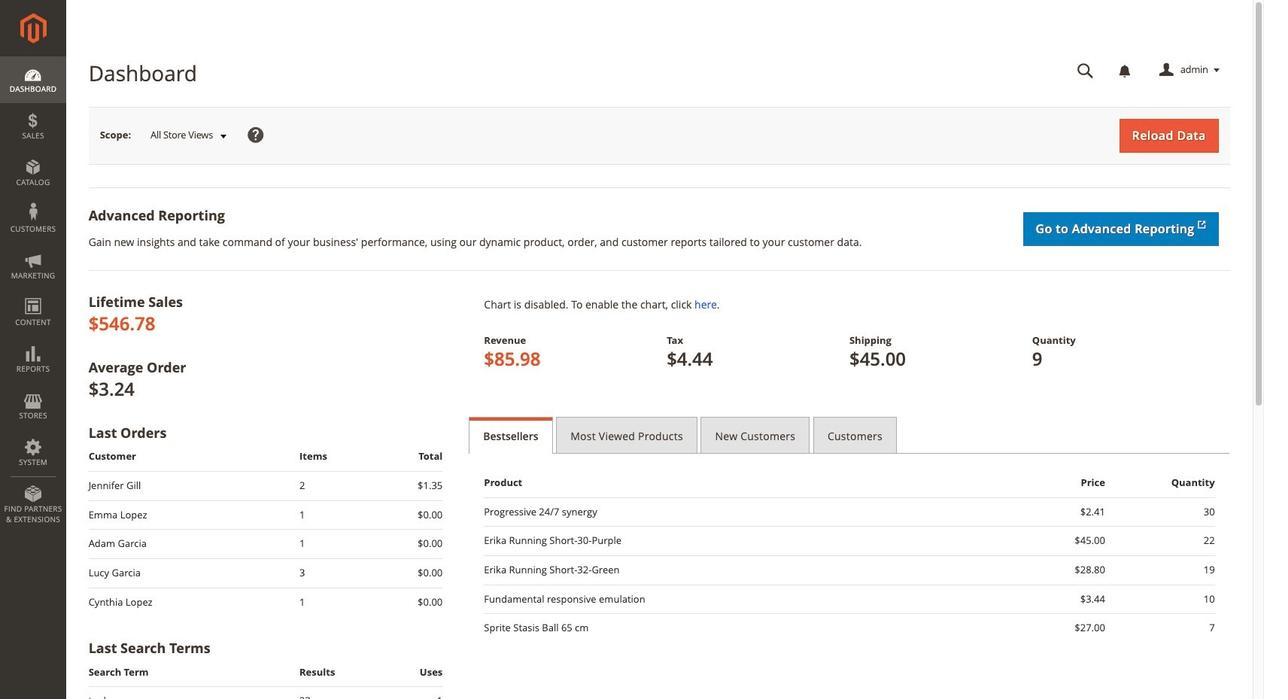 Task type: locate. For each thing, give the bounding box(es) containing it.
tab list
[[469, 417, 1231, 454]]

None text field
[[1067, 57, 1105, 84]]

menu bar
[[0, 56, 66, 532]]



Task type: describe. For each thing, give the bounding box(es) containing it.
magento admin panel image
[[20, 13, 46, 44]]



